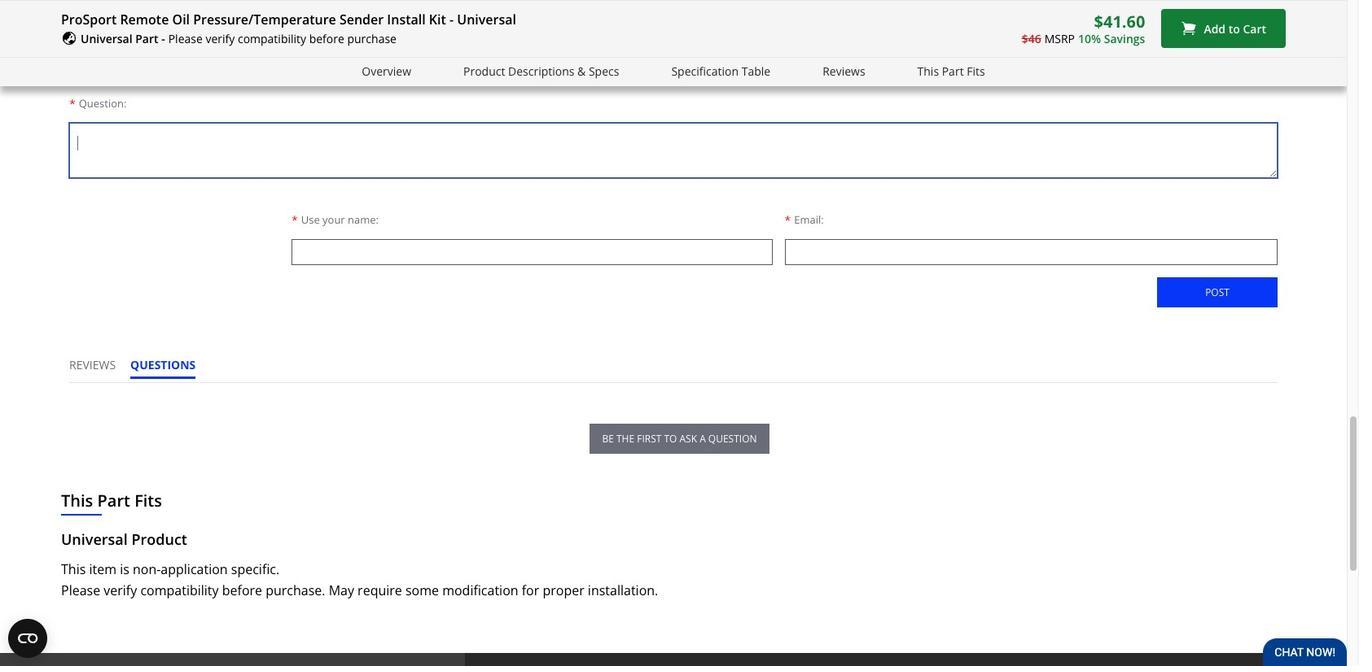Task type: locate. For each thing, give the bounding box(es) containing it.
universal for universal part - please verify compatibility before purchase
[[81, 31, 132, 46]]

product left descriptions
[[463, 63, 505, 79]]

to left ask on the right of page
[[664, 433, 677, 447]]

2 vertical spatial universal
[[61, 530, 128, 550]]

None button
[[1157, 278, 1278, 308]]

specs
[[589, 63, 619, 79]]

question:
[[79, 96, 127, 111]]

2 horizontal spatial *
[[785, 213, 791, 228]]

question
[[708, 433, 757, 447]]

installation.
[[588, 582, 658, 600]]

to
[[1229, 21, 1240, 36], [664, 433, 677, 447]]

0 vertical spatial -
[[449, 11, 454, 29]]

0 vertical spatial please
[[168, 31, 203, 46]]

* for * email:
[[785, 213, 791, 228]]

add
[[1204, 21, 1226, 36]]

1 vertical spatial please
[[61, 582, 100, 600]]

* left email:
[[785, 213, 791, 228]]

universal
[[457, 11, 516, 29], [81, 31, 132, 46], [61, 530, 128, 550]]

may
[[329, 582, 354, 600]]

0 horizontal spatial this part fits
[[61, 491, 162, 512]]

specification
[[671, 63, 739, 79]]

$41.60 $46 msrp 10% savings
[[1022, 11, 1145, 47]]

some
[[405, 582, 439, 600]]

2 vertical spatial this
[[61, 561, 86, 579]]

* for * question:
[[69, 96, 75, 112]]

0 horizontal spatial verify
[[104, 582, 137, 600]]

to inside button
[[1229, 21, 1240, 36]]

universal down prosport
[[81, 31, 132, 46]]

universal right 'kit' on the top of page
[[457, 11, 516, 29]]

- right 'kit' on the top of page
[[449, 11, 454, 29]]

to right add
[[1229, 21, 1240, 36]]

0 horizontal spatial *
[[69, 96, 75, 112]]

proper
[[543, 582, 584, 600]]

1 horizontal spatial compatibility
[[238, 31, 306, 46]]

1 vertical spatial universal
[[81, 31, 132, 46]]

None field
[[292, 240, 772, 266], [785, 240, 1278, 266], [292, 240, 772, 266], [785, 240, 1278, 266]]

please
[[168, 31, 203, 46], [61, 582, 100, 600]]

0 vertical spatial to
[[1229, 21, 1240, 36]]

compatibility
[[238, 31, 306, 46], [140, 582, 219, 600]]

before down specific.
[[222, 582, 262, 600]]

1 horizontal spatial this part fits
[[917, 63, 985, 79]]

for
[[522, 582, 539, 600]]

0 horizontal spatial part
[[97, 491, 130, 512]]

use
[[301, 213, 320, 227]]

0 vertical spatial part
[[135, 31, 158, 46]]

* email:
[[785, 213, 824, 228]]

before down sender
[[309, 31, 344, 46]]

1 horizontal spatial *
[[292, 213, 298, 228]]

1 vertical spatial part
[[942, 63, 964, 79]]

* left question: at the left top
[[69, 96, 75, 112]]

0 vertical spatial this
[[917, 63, 939, 79]]

0 horizontal spatial please
[[61, 582, 100, 600]]

None text field
[[69, 123, 1278, 179]]

1 vertical spatial -
[[161, 31, 165, 46]]

open widget image
[[8, 620, 47, 659]]

this
[[917, 63, 939, 79], [61, 491, 93, 512], [61, 561, 86, 579]]

tab list
[[69, 358, 210, 383]]

table
[[742, 63, 770, 79]]

1 vertical spatial compatibility
[[140, 582, 219, 600]]

a
[[700, 433, 706, 447]]

a
[[91, 37, 98, 52]]

verify
[[206, 31, 235, 46], [104, 582, 137, 600]]

* left use
[[292, 213, 298, 228]]

0 vertical spatial verify
[[206, 31, 235, 46]]

tab panel containing *
[[69, 0, 1278, 330]]

reviews
[[823, 63, 865, 79]]

fits
[[967, 63, 985, 79], [134, 491, 162, 512]]

part
[[135, 31, 158, 46], [942, 63, 964, 79], [97, 491, 130, 512]]

1 vertical spatial before
[[222, 582, 262, 600]]

please down oil
[[168, 31, 203, 46]]

*
[[69, 96, 75, 112], [292, 213, 298, 228], [785, 213, 791, 228]]

verify inside this item is non-application specific. please verify compatibility before purchase. may require some modification for proper installation.
[[104, 582, 137, 600]]

0 horizontal spatial before
[[222, 582, 262, 600]]

compatibility down pressure/temperature
[[238, 31, 306, 46]]

the
[[616, 433, 634, 447]]

kit
[[429, 11, 446, 29]]

product descriptions & specs
[[463, 63, 619, 79]]

product
[[463, 63, 505, 79], [131, 530, 187, 550]]

10%
[[1078, 31, 1101, 47]]

product up non-
[[131, 530, 187, 550]]

universal up item
[[61, 530, 128, 550]]

1 horizontal spatial before
[[309, 31, 344, 46]]

0 horizontal spatial fits
[[134, 491, 162, 512]]

prosport
[[61, 11, 117, 29]]

-
[[449, 11, 454, 29], [161, 31, 165, 46]]

* question:
[[69, 96, 127, 112]]

0 vertical spatial compatibility
[[238, 31, 306, 46]]

0 horizontal spatial product
[[131, 530, 187, 550]]

1 vertical spatial fits
[[134, 491, 162, 512]]

0 vertical spatial before
[[309, 31, 344, 46]]

1 horizontal spatial product
[[463, 63, 505, 79]]

0 horizontal spatial compatibility
[[140, 582, 219, 600]]

0 vertical spatial product
[[463, 63, 505, 79]]

ask a question
[[69, 37, 153, 52]]

0 horizontal spatial to
[[664, 433, 677, 447]]

1 vertical spatial this part fits
[[61, 491, 162, 512]]

name:
[[348, 213, 379, 227]]

1 vertical spatial verify
[[104, 582, 137, 600]]

universal part - please verify compatibility before purchase
[[81, 31, 397, 46]]

item
[[89, 561, 116, 579]]

compatibility down application
[[140, 582, 219, 600]]

0 horizontal spatial -
[[161, 31, 165, 46]]

pressure/temperature
[[193, 11, 336, 29]]

please down item
[[61, 582, 100, 600]]

0 vertical spatial fits
[[967, 63, 985, 79]]

before
[[309, 31, 344, 46], [222, 582, 262, 600]]

purchase
[[347, 31, 397, 46]]

this part fits
[[917, 63, 985, 79], [61, 491, 162, 512]]

require
[[358, 582, 402, 600]]

tab panel
[[69, 0, 1278, 330]]

0 vertical spatial universal
[[457, 11, 516, 29]]

* use your name:
[[292, 213, 379, 228]]

verify down pressure/temperature
[[206, 31, 235, 46]]

- down remote
[[161, 31, 165, 46]]

1 vertical spatial product
[[131, 530, 187, 550]]

1 horizontal spatial to
[[1229, 21, 1240, 36]]

1 horizontal spatial please
[[168, 31, 203, 46]]

2 horizontal spatial part
[[942, 63, 964, 79]]

1 horizontal spatial part
[[135, 31, 158, 46]]

first
[[637, 433, 661, 447]]

this inside this item is non-application specific. please verify compatibility before purchase. may require some modification for proper installation.
[[61, 561, 86, 579]]

reviews link
[[823, 62, 865, 81]]

verify down is
[[104, 582, 137, 600]]

1 vertical spatial to
[[664, 433, 677, 447]]

compatibility inside this item is non-application specific. please verify compatibility before purchase. may require some modification for proper installation.
[[140, 582, 219, 600]]



Task type: describe. For each thing, give the bounding box(es) containing it.
remote
[[120, 11, 169, 29]]

0 vertical spatial this part fits
[[917, 63, 985, 79]]

add to cart button
[[1162, 9, 1286, 48]]

reviews
[[69, 358, 116, 373]]

application
[[161, 561, 228, 579]]

before inside this item is non-application specific. please verify compatibility before purchase. may require some modification for proper installation.
[[222, 582, 262, 600]]

&
[[577, 63, 586, 79]]

be the first to ask a question button
[[590, 425, 769, 455]]

non-
[[133, 561, 161, 579]]

be the first to ask a question
[[602, 433, 757, 447]]

cart
[[1243, 21, 1266, 36]]

product descriptions & specs link
[[463, 62, 619, 81]]

this part fits link
[[917, 62, 985, 81]]

questions
[[130, 358, 196, 373]]

1 horizontal spatial -
[[449, 11, 454, 29]]

specific.
[[231, 561, 279, 579]]

please inside this item is non-application specific. please verify compatibility before purchase. may require some modification for proper installation.
[[61, 582, 100, 600]]

your
[[323, 213, 345, 227]]

$46
[[1022, 31, 1041, 47]]

oil
[[172, 11, 190, 29]]

ask
[[680, 433, 697, 447]]

sender
[[339, 11, 384, 29]]

1 vertical spatial this
[[61, 491, 93, 512]]

prosport remote oil pressure/temperature sender install kit  - universal
[[61, 11, 516, 29]]

savings
[[1104, 31, 1145, 47]]

2 vertical spatial part
[[97, 491, 130, 512]]

$41.60
[[1094, 11, 1145, 33]]

install
[[387, 11, 426, 29]]

specification table link
[[671, 62, 770, 81]]

to inside button
[[664, 433, 677, 447]]

descriptions
[[508, 63, 574, 79]]

modification
[[442, 582, 518, 600]]

this item is non-application specific. please verify compatibility before purchase. may require some modification for proper installation.
[[61, 561, 658, 600]]

specification table
[[671, 63, 770, 79]]

question
[[100, 37, 153, 52]]

* for * use your name:
[[292, 213, 298, 228]]

ask
[[69, 37, 88, 52]]

universal for universal product
[[61, 530, 128, 550]]

1 horizontal spatial verify
[[206, 31, 235, 46]]

1 horizontal spatial fits
[[967, 63, 985, 79]]

be
[[602, 433, 614, 447]]

overview
[[362, 63, 411, 79]]

is
[[120, 561, 129, 579]]

product inside 'link'
[[463, 63, 505, 79]]

purchase.
[[266, 582, 325, 600]]

tab list containing reviews
[[69, 358, 210, 383]]

email:
[[794, 213, 824, 227]]

universal product
[[61, 530, 187, 550]]

add to cart
[[1204, 21, 1266, 36]]

overview link
[[362, 62, 411, 81]]

msrp
[[1044, 31, 1075, 47]]



Task type: vqa. For each thing, say whether or not it's contained in the screenshot.
QUESTION:
yes



